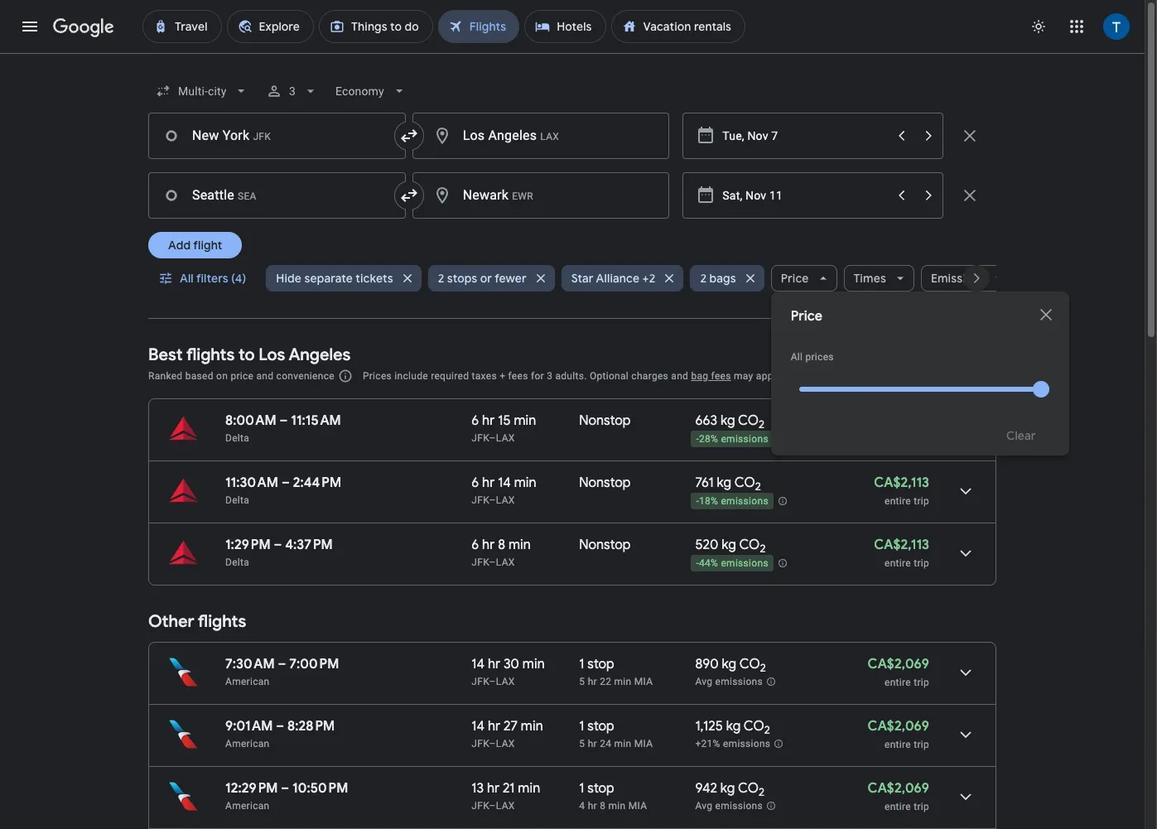 Task type: describe. For each thing, give the bounding box(es) containing it.
emissions down 890 kg co 2
[[715, 676, 763, 688]]

6 hr 15 min jfk – lax
[[472, 413, 536, 444]]

jfk for 13 hr 21 min
[[472, 800, 489, 812]]

5 for 14 hr 30 min
[[579, 676, 585, 688]]

los
[[259, 345, 285, 365]]

entire for 890
[[885, 677, 911, 688]]

mia for 1,125
[[634, 738, 653, 750]]

swap origin and destination. image
[[399, 126, 419, 146]]

times button
[[844, 258, 914, 298]]

nonstop for nonstop
[[579, 537, 631, 553]]

– inside 7:30 am – 7:00 pm american
[[278, 656, 286, 673]]

stops
[[447, 271, 477, 286]]

8:28 pm
[[288, 718, 335, 735]]

add flight
[[168, 238, 222, 253]]

prices
[[806, 351, 834, 363]]

lax for 15
[[496, 432, 515, 444]]

– inside 12:29 pm – 10:50 pm american
[[281, 780, 289, 797]]

8:00 am
[[225, 413, 276, 429]]

24
[[600, 738, 612, 750]]

10:50 pm
[[292, 780, 348, 797]]

4:37 pm
[[285, 537, 333, 553]]

2 for 890
[[760, 661, 766, 675]]

1,125
[[695, 718, 723, 735]]

3 button
[[260, 71, 326, 111]]

min for 6 hr 8 min
[[508, 537, 531, 553]]

-28% emissions
[[696, 433, 769, 445]]

– inside 6 hr 15 min jfk – lax
[[489, 432, 496, 444]]

flight details. leaves john f. kennedy international airport at 7:30 am on tuesday, november 7 and arrives at los angeles international airport at 7:00 pm on tuesday, november 7. image
[[946, 653, 986, 692]]

jfk for 14 hr 27 min
[[472, 738, 489, 750]]

kg for 761
[[717, 475, 732, 491]]

– inside 11:30 am – 2:44 pm delta
[[282, 475, 290, 491]]

Arrival time: 11:15 AM. text field
[[291, 413, 341, 429]]

4
[[579, 800, 585, 812]]

890 kg co 2
[[695, 656, 766, 675]]

1 stop flight. element for 14 hr 27 min
[[579, 718, 614, 737]]

Departure time: 12:29 PM. text field
[[225, 780, 278, 797]]

Arrival time: 4:37 PM. text field
[[285, 537, 333, 553]]

stop for 14 hr 27 min
[[588, 718, 614, 735]]

2113 canadian dollars text field for 520
[[874, 537, 929, 553]]

2 for 520
[[760, 542, 766, 556]]

-18% emissions
[[696, 495, 769, 507]]

total duration 6 hr 8 min. element
[[472, 537, 579, 556]]

bag
[[691, 370, 708, 382]]

flight details. leaves john f. kennedy international airport at 12:29 pm on tuesday, november 7 and arrives at los angeles international airport at 10:50 pm on tuesday, november 7. image
[[946, 777, 986, 817]]

emissions down the 520 kg co 2
[[721, 558, 769, 569]]

3 inside main content
[[547, 370, 553, 382]]

8:00 am – 11:15 am delta
[[225, 413, 341, 444]]

convenience
[[276, 370, 335, 382]]

apply.
[[756, 370, 783, 382]]

14 for 30
[[472, 656, 485, 673]]

2:44 pm
[[293, 475, 341, 491]]

– inside the 14 hr 30 min jfk – lax
[[489, 676, 496, 688]]

- for 520
[[696, 558, 699, 569]]

price inside popup button
[[781, 271, 809, 286]]

kg for 663
[[721, 413, 735, 429]]

add flight button
[[148, 232, 242, 258]]

all prices
[[791, 351, 834, 363]]

all filters (4) button
[[148, 258, 260, 298]]

include
[[395, 370, 428, 382]]

total duration 13 hr 21 min. element
[[472, 780, 579, 799]]

– inside 6 hr 8 min jfk – lax
[[489, 557, 496, 568]]

total duration 6 hr 15 min. element
[[472, 413, 579, 432]]

(4)
[[231, 271, 246, 286]]

2 bags
[[700, 271, 736, 286]]

ca$2,113 for 520
[[874, 537, 929, 553]]

flights for best
[[186, 345, 235, 365]]

7:00 pm
[[289, 656, 339, 673]]

emissions down 1,125 kg co 2
[[723, 738, 771, 750]]

8 inside 6 hr 8 min jfk – lax
[[498, 537, 505, 553]]

main menu image
[[20, 17, 40, 36]]

1 for 14 hr 30 min
[[579, 656, 584, 673]]

star alliance +2
[[571, 271, 656, 286]]

30
[[504, 656, 519, 673]]

Arrival time: 10:50 PM. text field
[[292, 780, 348, 797]]

– inside 1:29 pm – 4:37 pm delta
[[274, 537, 282, 553]]

price button
[[771, 258, 837, 298]]

2 and from the left
[[671, 370, 688, 382]]

15
[[498, 413, 511, 429]]

2 for 1,125
[[764, 723, 770, 737]]

emissions down 761 kg co 2
[[721, 495, 769, 507]]

1:29 pm
[[225, 537, 271, 553]]

best
[[148, 345, 183, 365]]

28%
[[699, 433, 718, 445]]

2 fees from the left
[[711, 370, 731, 382]]

hr inside 1 stop 5 hr 22 min mia
[[588, 676, 597, 688]]

hr for 6 hr 8 min
[[482, 537, 495, 553]]

– inside 14 hr 27 min jfk – lax
[[489, 738, 496, 750]]

14 for 27
[[472, 718, 485, 735]]

emissions down 663 kg co 2
[[721, 433, 769, 445]]

14 hr 27 min jfk – lax
[[472, 718, 543, 750]]

other
[[148, 611, 194, 632]]

761
[[695, 475, 714, 491]]

assistance
[[838, 370, 888, 382]]

+21% emissions
[[695, 738, 771, 750]]

layover (1 of 1) is a 4 hr 8 min layover at miami international airport in miami. element
[[579, 799, 687, 813]]

ranked
[[148, 370, 183, 382]]

663
[[695, 413, 717, 429]]

1 for 14 hr 27 min
[[579, 718, 584, 735]]

trip for 942
[[914, 801, 929, 813]]

2069 Canadian dollars text field
[[868, 718, 929, 735]]

1 stop 5 hr 24 min mia
[[579, 718, 653, 750]]

14 inside 6 hr 14 min jfk – lax
[[498, 475, 511, 491]]

lax for 30
[[496, 676, 515, 688]]

Arrival time: 7:00 PM. text field
[[289, 656, 339, 673]]

1 vertical spatial price
[[791, 308, 823, 325]]

entire for 942
[[885, 801, 911, 813]]

ca$2,069 entire trip for 890
[[868, 656, 929, 688]]

ca$2,069 for 1,125
[[868, 718, 929, 735]]

or
[[480, 271, 492, 286]]

Departure time: 8:00 AM. text field
[[225, 413, 276, 429]]

– inside 8:00 am – 11:15 am delta
[[280, 413, 288, 429]]

663 kg co 2
[[695, 413, 765, 432]]

hr inside 1 stop 4 hr 8 min mia
[[588, 800, 597, 812]]

– inside 6 hr 14 min jfk – lax
[[489, 495, 496, 506]]

8 inside 1 stop 4 hr 8 min mia
[[600, 800, 606, 812]]

avg for 942
[[695, 800, 713, 812]]

jfk for 14 hr 30 min
[[472, 676, 489, 688]]

2 nonstop from the top
[[579, 475, 631, 491]]

based
[[185, 370, 214, 382]]

520
[[695, 537, 719, 553]]

leaves john f. kennedy international airport at 9:01 am on tuesday, november 7 and arrives at los angeles international airport at 8:28 pm on tuesday, november 7. element
[[225, 718, 335, 735]]

jfk for 6 hr 14 min
[[472, 495, 489, 506]]

890
[[695, 656, 719, 673]]

hide separate tickets
[[276, 271, 393, 286]]

learn more about ranking image
[[338, 369, 353, 384]]

total duration 14 hr 30 min. element
[[472, 656, 579, 675]]

optional
[[590, 370, 629, 382]]

layover (1 of 1) is a 5 hr 22 min layover at miami international airport in miami. element
[[579, 675, 687, 688]]

swap origin and destination. image
[[399, 186, 419, 205]]

flight details. leaves john f. kennedy international airport at 11:30 am on tuesday, november 7 and arrives at los angeles international airport at 2:44 pm on tuesday, november 7. image
[[946, 471, 986, 511]]

angeles
[[289, 345, 351, 365]]

delta for 1:29 pm
[[225, 557, 249, 568]]

taxes
[[472, 370, 497, 382]]

min inside 1 stop 5 hr 22 min mia
[[614, 676, 632, 688]]

– inside the "9:01 am – 8:28 pm american"
[[276, 718, 284, 735]]

stop for 14 hr 30 min
[[588, 656, 614, 673]]

main content containing best flights to los angeles
[[148, 332, 996, 829]]

12:29 pm
[[225, 780, 278, 797]]

entire for 1,125
[[885, 739, 911, 750]]

6 hr 8 min jfk – lax
[[472, 537, 531, 568]]

nonstop flight. element for nonstop
[[579, 537, 631, 556]]

9:01 am
[[225, 718, 273, 735]]

Departure time: 7:30 AM. text field
[[225, 656, 275, 673]]

close dialog image
[[1036, 305, 1056, 325]]

Departure time: 11:30 AM. text field
[[225, 475, 278, 491]]

lax for 27
[[496, 738, 515, 750]]

min for 13 hr 21 min
[[518, 780, 540, 797]]

1 stop flight. element for 14 hr 30 min
[[579, 656, 614, 675]]

fewer
[[495, 271, 527, 286]]

-44% emissions
[[696, 558, 769, 569]]

bag fees button
[[691, 370, 731, 382]]

nonstop flight. element for optional charges and
[[579, 413, 631, 432]]

min inside 1 stop 5 hr 24 min mia
[[614, 738, 632, 750]]

6 for 6 hr 8 min
[[472, 537, 479, 553]]

min for 6 hr 15 min
[[514, 413, 536, 429]]

emissions down "942 kg co 2"
[[715, 800, 763, 812]]

1 and from the left
[[256, 370, 274, 382]]

Arrival time: 2:44 PM. text field
[[293, 475, 341, 491]]

change appearance image
[[1019, 7, 1059, 46]]

leaves john f. kennedy international airport at 12:29 pm on tuesday, november 7 and arrives at los angeles international airport at 10:50 pm on tuesday, november 7. element
[[225, 780, 348, 797]]

required
[[431, 370, 469, 382]]

– inside 13 hr 21 min jfk – lax
[[489, 800, 496, 812]]

leaves john f. kennedy international airport at 7:30 am on tuesday, november 7 and arrives at los angeles international airport at 7:00 pm on tuesday, november 7. element
[[225, 656, 339, 673]]

lax for 8
[[496, 557, 515, 568]]

7:30 am – 7:00 pm american
[[225, 656, 339, 688]]

separate
[[304, 271, 353, 286]]

to
[[239, 345, 255, 365]]



Task type: locate. For each thing, give the bounding box(es) containing it.
None field
[[148, 76, 256, 106], [329, 76, 414, 106], [148, 76, 256, 106], [329, 76, 414, 106]]

3 jfk from the top
[[472, 557, 489, 568]]

min down 6 hr 14 min jfk – lax
[[508, 537, 531, 553]]

1 stop flight. element up 24
[[579, 718, 614, 737]]

1 vertical spatial ca$2,069
[[868, 718, 929, 735]]

1 jfk from the top
[[472, 432, 489, 444]]

for
[[531, 370, 544, 382]]

0 vertical spatial ca$2,113 entire trip
[[874, 475, 929, 507]]

2 inside 1,125 kg co 2
[[764, 723, 770, 737]]

0 vertical spatial 6
[[472, 413, 479, 429]]

None search field
[[148, 71, 1069, 456]]

avg emissions for 942
[[695, 800, 763, 812]]

– right the departure time: 7:30 am. text field
[[278, 656, 286, 673]]

ca$2,069 entire trip
[[868, 656, 929, 688], [868, 718, 929, 750], [868, 780, 929, 813]]

None text field
[[148, 113, 406, 159], [412, 172, 670, 219], [148, 113, 406, 159], [412, 172, 670, 219]]

kg inside the 520 kg co 2
[[722, 537, 736, 553]]

3 6 from the top
[[472, 537, 479, 553]]

2 avg from the top
[[695, 800, 713, 812]]

co for 761
[[734, 475, 755, 491]]

3 nonstop from the top
[[579, 537, 631, 553]]

ca$2,113 entire trip for 761
[[874, 475, 929, 507]]

5 trip from the top
[[914, 801, 929, 813]]

Departure time: 9:01 AM. text field
[[225, 718, 273, 735]]

mia for 942
[[628, 800, 647, 812]]

1 1 from the top
[[579, 656, 584, 673]]

3 1 from the top
[[579, 780, 584, 797]]

1 avg emissions from the top
[[695, 676, 763, 688]]

2 jfk from the top
[[472, 495, 489, 506]]

1 5 from the top
[[579, 676, 585, 688]]

ca$2,069 entire trip up 2069 canadian dollars text box
[[868, 656, 929, 688]]

co up -28% emissions
[[738, 413, 759, 429]]

american down the departure time: 7:30 am. text field
[[225, 676, 270, 688]]

ca$2,113 left flight details. leaves john f. kennedy international airport at 1:29 pm on tuesday, november 7 and arrives at los angeles international airport at 4:37 pm on tuesday, november 7. icon on the right bottom of page
[[874, 537, 929, 553]]

delta inside 11:30 am – 2:44 pm delta
[[225, 495, 249, 506]]

1 vertical spatial 5
[[579, 738, 585, 750]]

hr for 14 hr 27 min
[[488, 718, 500, 735]]

star
[[571, 271, 594, 286]]

min for 14 hr 30 min
[[523, 656, 545, 673]]

lax for 21
[[496, 800, 515, 812]]

3 trip from the top
[[914, 677, 929, 688]]

delta inside 1:29 pm – 4:37 pm delta
[[225, 557, 249, 568]]

6
[[472, 413, 479, 429], [472, 475, 479, 491], [472, 537, 479, 553]]

min right 27
[[521, 718, 543, 735]]

+21%
[[695, 738, 720, 750]]

13
[[472, 780, 484, 797]]

american for 9:01 am
[[225, 738, 270, 750]]

departure text field for remove flight from seattle to newark on sat, nov 11 icon
[[723, 173, 887, 218]]

flights for other
[[198, 611, 246, 632]]

jfk down total duration 6 hr 8 min. element
[[472, 557, 489, 568]]

mia inside 1 stop 5 hr 24 min mia
[[634, 738, 653, 750]]

best flights to los angeles
[[148, 345, 351, 365]]

0 vertical spatial 14
[[498, 475, 511, 491]]

1 vertical spatial 2113 canadian dollars text field
[[874, 537, 929, 553]]

2069 Canadian dollars text field
[[868, 780, 929, 797]]

5 inside 1 stop 5 hr 22 min mia
[[579, 676, 585, 688]]

2 vertical spatial nonstop
[[579, 537, 631, 553]]

0 vertical spatial mia
[[634, 676, 653, 688]]

co for 942
[[738, 780, 759, 797]]

ca$2,069 for 890
[[868, 656, 929, 673]]

2 vertical spatial -
[[696, 558, 699, 569]]

delta for 8:00 am
[[225, 432, 249, 444]]

2 delta from the top
[[225, 495, 249, 506]]

5 inside 1 stop 5 hr 24 min mia
[[579, 738, 585, 750]]

2 inside 761 kg co 2
[[755, 480, 761, 494]]

1 vertical spatial flights
[[198, 611, 246, 632]]

charges
[[631, 370, 669, 382]]

9:01 am – 8:28 pm american
[[225, 718, 335, 750]]

min inside 14 hr 27 min jfk – lax
[[521, 718, 543, 735]]

2 ca$2,069 from the top
[[868, 718, 929, 735]]

kg up -44% emissions
[[722, 537, 736, 553]]

6 inside 6 hr 8 min jfk – lax
[[472, 537, 479, 553]]

2 2113 canadian dollars text field from the top
[[874, 537, 929, 553]]

entire for 520
[[885, 557, 911, 569]]

leaves john f. kennedy international airport at 1:29 pm on tuesday, november 7 and arrives at los angeles international airport at 4:37 pm on tuesday, november 7. element
[[225, 537, 333, 553]]

on
[[216, 370, 228, 382]]

0 horizontal spatial all
[[180, 271, 194, 286]]

hr left 21
[[487, 780, 500, 797]]

min right 15
[[514, 413, 536, 429]]

761 kg co 2
[[695, 475, 761, 494]]

4 jfk from the top
[[472, 676, 489, 688]]

jfk inside 6 hr 8 min jfk – lax
[[472, 557, 489, 568]]

hr for 6 hr 14 min
[[482, 475, 495, 491]]

flights up the based
[[186, 345, 235, 365]]

ranked based on price and convenience
[[148, 370, 335, 382]]

– left 11:15 am
[[280, 413, 288, 429]]

ca$2,113 entire trip for 520
[[874, 537, 929, 569]]

1 horizontal spatial 8
[[600, 800, 606, 812]]

– right '12:29 pm' 'text field'
[[281, 780, 289, 797]]

2 lax from the top
[[496, 495, 515, 506]]

2 stops or fewer
[[438, 271, 527, 286]]

price
[[781, 271, 809, 286], [791, 308, 823, 325]]

0 vertical spatial delta
[[225, 432, 249, 444]]

– left "8:28 pm" text box
[[276, 718, 284, 735]]

2113 canadian dollars text field for 761
[[874, 475, 929, 491]]

hide
[[276, 271, 302, 286]]

1 vertical spatial -
[[696, 495, 699, 507]]

14 left 30 at the bottom of the page
[[472, 656, 485, 673]]

1 vertical spatial delta
[[225, 495, 249, 506]]

avg
[[695, 676, 713, 688], [695, 800, 713, 812]]

kg right 761 at right bottom
[[717, 475, 732, 491]]

alliance
[[596, 271, 640, 286]]

star alliance +2 button
[[561, 258, 684, 298]]

1 vertical spatial all
[[791, 351, 803, 363]]

2 vertical spatial mia
[[628, 800, 647, 812]]

entire down ca$2,069 text field
[[885, 801, 911, 813]]

6 left 15
[[472, 413, 479, 429]]

main content
[[148, 332, 996, 829]]

0 vertical spatial american
[[225, 676, 270, 688]]

1 vertical spatial avg
[[695, 800, 713, 812]]

2 for 942
[[759, 785, 765, 799]]

min right 24
[[614, 738, 632, 750]]

1 trip from the top
[[914, 495, 929, 507]]

lax inside the 14 hr 30 min jfk – lax
[[496, 676, 515, 688]]

adults.
[[555, 370, 587, 382]]

trip
[[914, 495, 929, 507], [914, 557, 929, 569], [914, 677, 929, 688], [914, 739, 929, 750], [914, 801, 929, 813]]

– down total duration 6 hr 15 min. element
[[489, 432, 496, 444]]

2 bags button
[[690, 258, 764, 298]]

all left prices
[[791, 351, 803, 363]]

1 vertical spatial mia
[[634, 738, 653, 750]]

1 stop from the top
[[588, 656, 614, 673]]

hr for 13 hr 21 min
[[487, 780, 500, 797]]

jfk inside 6 hr 14 min jfk – lax
[[472, 495, 489, 506]]

+
[[500, 370, 505, 382]]

0 vertical spatial all
[[180, 271, 194, 286]]

0 vertical spatial avg
[[695, 676, 713, 688]]

passenger assistance button
[[786, 370, 888, 382]]

hr left the 22
[[588, 676, 597, 688]]

2 departure text field from the top
[[723, 173, 887, 218]]

0 vertical spatial 8
[[498, 537, 505, 553]]

0 vertical spatial ca$2,069 entire trip
[[868, 656, 929, 688]]

2 inside popup button
[[700, 271, 707, 286]]

1 vertical spatial avg emissions
[[695, 800, 763, 812]]

hr down 6 hr 14 min jfk – lax
[[482, 537, 495, 553]]

flight
[[193, 238, 222, 253]]

1 horizontal spatial all
[[791, 351, 803, 363]]

none search field containing price
[[148, 71, 1069, 456]]

co inside the 520 kg co 2
[[739, 537, 760, 553]]

departure text field for remove flight from new york to los angeles on tue, nov 7 icon
[[723, 113, 887, 158]]

6 for 6 hr 14 min
[[472, 475, 479, 491]]

stop inside 1 stop 5 hr 24 min mia
[[588, 718, 614, 735]]

3 delta from the top
[[225, 557, 249, 568]]

co for 1,125
[[744, 718, 764, 735]]

jfk down 13
[[472, 800, 489, 812]]

2 left stops
[[438, 271, 444, 286]]

1 inside 1 stop 4 hr 8 min mia
[[579, 780, 584, 797]]

2 inside the 520 kg co 2
[[760, 542, 766, 556]]

1 vertical spatial departure text field
[[723, 173, 887, 218]]

lax
[[496, 432, 515, 444], [496, 495, 515, 506], [496, 557, 515, 568], [496, 676, 515, 688], [496, 738, 515, 750], [496, 800, 515, 812]]

min for 6 hr 14 min
[[514, 475, 536, 491]]

3 entire from the top
[[885, 677, 911, 688]]

6 down 6 hr 15 min jfk – lax
[[472, 475, 479, 491]]

hr inside 1 stop 5 hr 24 min mia
[[588, 738, 597, 750]]

1 vertical spatial 1 stop flight. element
[[579, 718, 614, 737]]

0 vertical spatial 3
[[289, 84, 296, 98]]

5
[[579, 676, 585, 688], [579, 738, 585, 750]]

co for 663
[[738, 413, 759, 429]]

stop inside 1 stop 4 hr 8 min mia
[[588, 780, 614, 797]]

min inside the 14 hr 30 min jfk – lax
[[523, 656, 545, 673]]

lax inside 14 hr 27 min jfk – lax
[[496, 738, 515, 750]]

– down total duration 13 hr 21 min. element
[[489, 800, 496, 812]]

- down 663
[[696, 433, 699, 445]]

2 1 stop flight. element from the top
[[579, 718, 614, 737]]

hr inside the 14 hr 30 min jfk – lax
[[488, 656, 500, 673]]

- for 663
[[696, 433, 699, 445]]

hr for 14 hr 30 min
[[488, 656, 500, 673]]

520 kg co 2
[[695, 537, 766, 556]]

all inside button
[[180, 271, 194, 286]]

ca$2,069 up 2069 canadian dollars text box
[[868, 656, 929, 673]]

kg up -28% emissions
[[721, 413, 735, 429]]

all for all prices
[[791, 351, 803, 363]]

layover (1 of 1) is a 5 hr 24 min layover at miami international airport in miami. element
[[579, 737, 687, 750]]

0 vertical spatial price
[[781, 271, 809, 286]]

Arrival time: 8:28 PM. text field
[[288, 718, 335, 735]]

5 left the 22
[[579, 676, 585, 688]]

4 trip from the top
[[914, 739, 929, 750]]

mia right the 22
[[634, 676, 653, 688]]

1 vertical spatial ca$2,069 entire trip
[[868, 718, 929, 750]]

1 lax from the top
[[496, 432, 515, 444]]

hr for 6 hr 15 min
[[482, 413, 495, 429]]

0 vertical spatial departure text field
[[723, 113, 887, 158]]

13 hr 21 min jfk – lax
[[472, 780, 540, 812]]

2 american from the top
[[225, 738, 270, 750]]

entire left flight details. leaves john f. kennedy international airport at 1:29 pm on tuesday, november 7 and arrives at los angeles international airport at 4:37 pm on tuesday, november 7. icon on the right bottom of page
[[885, 557, 911, 569]]

2 vertical spatial stop
[[588, 780, 614, 797]]

mia inside 1 stop 5 hr 22 min mia
[[634, 676, 653, 688]]

lax down total duration 6 hr 8 min. element
[[496, 557, 515, 568]]

hr inside 14 hr 27 min jfk – lax
[[488, 718, 500, 735]]

avg for 890
[[695, 676, 713, 688]]

2113 Canadian dollars text field
[[874, 475, 929, 491], [874, 537, 929, 553]]

min inside 6 hr 14 min jfk – lax
[[514, 475, 536, 491]]

trip left the flight details. leaves john f. kennedy international airport at 11:30 am on tuesday, november 7 and arrives at los angeles international airport at 2:44 pm on tuesday, november 7. icon in the right bottom of the page
[[914, 495, 929, 507]]

1 ca$2,069 from the top
[[868, 656, 929, 673]]

remove flight from new york to los angeles on tue, nov 7 image
[[960, 126, 980, 146]]

1 vertical spatial 14
[[472, 656, 485, 673]]

3
[[289, 84, 296, 98], [547, 370, 553, 382]]

price down price popup button
[[791, 308, 823, 325]]

0 vertical spatial 5
[[579, 676, 585, 688]]

1 nonstop flight. element from the top
[[579, 413, 631, 432]]

0 vertical spatial ca$2,113
[[874, 475, 929, 491]]

hr inside 6 hr 15 min jfk – lax
[[482, 413, 495, 429]]

co right 942
[[738, 780, 759, 797]]

co inside 1,125 kg co 2
[[744, 718, 764, 735]]

prices
[[363, 370, 392, 382]]

1 vertical spatial nonstop
[[579, 475, 631, 491]]

co for 520
[[739, 537, 760, 553]]

0 vertical spatial 1
[[579, 656, 584, 673]]

stop up layover (1 of 1) is a 4 hr 8 min layover at miami international airport in miami. element
[[588, 780, 614, 797]]

1 vertical spatial stop
[[588, 718, 614, 735]]

min for 14 hr 27 min
[[521, 718, 543, 735]]

0 horizontal spatial 3
[[289, 84, 296, 98]]

avg emissions down 890 kg co 2
[[695, 676, 763, 688]]

and left bag
[[671, 370, 688, 382]]

5 entire from the top
[[885, 801, 911, 813]]

flights right other
[[198, 611, 246, 632]]

delta down departure time: 1:29 pm. 'text field'
[[225, 557, 249, 568]]

jfk inside the 14 hr 30 min jfk – lax
[[472, 676, 489, 688]]

flight details. leaves john f. kennedy international airport at 1:29 pm on tuesday, november 7 and arrives at los angeles international airport at 4:37 pm on tuesday, november 7. image
[[946, 533, 986, 573]]

0 vertical spatial 2113 canadian dollars text field
[[874, 475, 929, 491]]

2 right 942
[[759, 785, 765, 799]]

delta down 8:00 am
[[225, 432, 249, 444]]

kg
[[721, 413, 735, 429], [717, 475, 732, 491], [722, 537, 736, 553], [722, 656, 737, 673], [726, 718, 741, 735], [720, 780, 735, 797]]

jfk for 6 hr 15 min
[[472, 432, 489, 444]]

1 vertical spatial 3
[[547, 370, 553, 382]]

1 vertical spatial ca$2,113 entire trip
[[874, 537, 929, 569]]

lax inside 6 hr 15 min jfk – lax
[[496, 432, 515, 444]]

trip for 1,125
[[914, 739, 929, 750]]

1 vertical spatial 6
[[472, 475, 479, 491]]

co up -18% emissions
[[734, 475, 755, 491]]

trip for 890
[[914, 677, 929, 688]]

+2
[[642, 271, 656, 286]]

lax down total duration 6 hr 14 min. element
[[496, 495, 515, 506]]

co inside 761 kg co 2
[[734, 475, 755, 491]]

may
[[734, 370, 753, 382]]

1 stop flight. element up the 22
[[579, 656, 614, 675]]

1 nonstop from the top
[[579, 413, 631, 429]]

jfk down total duration 14 hr 30 min. element
[[472, 676, 489, 688]]

lax inside 13 hr 21 min jfk – lax
[[496, 800, 515, 812]]

emissions button
[[921, 258, 1013, 298]]

3 - from the top
[[696, 558, 699, 569]]

fees
[[508, 370, 528, 382], [711, 370, 731, 382]]

6 jfk from the top
[[472, 800, 489, 812]]

nonstop flight. element
[[579, 413, 631, 432], [579, 475, 631, 494], [579, 537, 631, 556]]

14
[[498, 475, 511, 491], [472, 656, 485, 673], [472, 718, 485, 735]]

stop
[[588, 656, 614, 673], [588, 718, 614, 735], [588, 780, 614, 797]]

2 up -28% emissions
[[759, 418, 765, 432]]

kg inside 1,125 kg co 2
[[726, 718, 741, 735]]

min right 21
[[518, 780, 540, 797]]

avg down 890
[[695, 676, 713, 688]]

6 hr 14 min jfk – lax
[[472, 475, 536, 506]]

all left filters
[[180, 271, 194, 286]]

trip left flight details. leaves john f. kennedy international airport at 1:29 pm on tuesday, november 7 and arrives at los angeles international airport at 4:37 pm on tuesday, november 7. icon on the right bottom of page
[[914, 557, 929, 569]]

leaves john f. kennedy international airport at 11:30 am on tuesday, november 7 and arrives at los angeles international airport at 2:44 pm on tuesday, november 7. element
[[225, 475, 341, 491]]

3 american from the top
[[225, 800, 270, 812]]

and
[[256, 370, 274, 382], [671, 370, 688, 382]]

3 nonstop flight. element from the top
[[579, 537, 631, 556]]

2 ca$2,113 from the top
[[874, 537, 929, 553]]

1 vertical spatial 1
[[579, 718, 584, 735]]

– down total duration 6 hr 8 min. element
[[489, 557, 496, 568]]

2 for 663
[[759, 418, 765, 432]]

3 ca$2,069 entire trip from the top
[[868, 780, 929, 813]]

hr inside 6 hr 8 min jfk – lax
[[482, 537, 495, 553]]

14 down 6 hr 15 min jfk – lax
[[498, 475, 511, 491]]

3 ca$2,069 from the top
[[868, 780, 929, 797]]

jfk inside 14 hr 27 min jfk – lax
[[472, 738, 489, 750]]

1 vertical spatial 8
[[600, 800, 606, 812]]

1 2113 canadian dollars text field from the top
[[874, 475, 929, 491]]

12:29 pm – 10:50 pm american
[[225, 780, 348, 812]]

14 hr 30 min jfk – lax
[[472, 656, 545, 688]]

co inside 890 kg co 2
[[739, 656, 760, 673]]

min inside 13 hr 21 min jfk – lax
[[518, 780, 540, 797]]

2 inside popup button
[[438, 271, 444, 286]]

18%
[[699, 495, 718, 507]]

1 vertical spatial ca$2,113
[[874, 537, 929, 553]]

21
[[503, 780, 515, 797]]

1 up layover (1 of 1) is a 5 hr 22 min layover at miami international airport in miami. element at the bottom right
[[579, 656, 584, 673]]

0 vertical spatial nonstop
[[579, 413, 631, 429]]

co for 890
[[739, 656, 760, 673]]

1 delta from the top
[[225, 432, 249, 444]]

lax for 14
[[496, 495, 515, 506]]

2 vertical spatial 1
[[579, 780, 584, 797]]

leaves john f. kennedy international airport at 8:00 am on tuesday, november 7 and arrives at los angeles international airport at 11:15 am on tuesday, november 7. element
[[225, 413, 341, 429]]

– right 1:29 pm
[[274, 537, 282, 553]]

942 kg co 2
[[695, 780, 765, 799]]

hr left 15
[[482, 413, 495, 429]]

942
[[695, 780, 717, 797]]

11:30 am
[[225, 475, 278, 491]]

5 left 24
[[579, 738, 585, 750]]

ca$2,069 down 2069 canadian dollars text box
[[868, 780, 929, 797]]

entire for 761
[[885, 495, 911, 507]]

2 trip from the top
[[914, 557, 929, 569]]

6 inside 6 hr 15 min jfk – lax
[[472, 413, 479, 429]]

avg down 942
[[695, 800, 713, 812]]

5 for 14 hr 27 min
[[579, 738, 585, 750]]

ca$2,069 down ca$2,069 text box
[[868, 718, 929, 735]]

– left arrival time: 2:44 pm. text box
[[282, 475, 290, 491]]

2 vertical spatial delta
[[225, 557, 249, 568]]

2 vertical spatial nonstop flight. element
[[579, 537, 631, 556]]

remove flight from seattle to newark on sat, nov 11 image
[[960, 186, 980, 205]]

3 1 stop flight. element from the top
[[579, 780, 614, 799]]

add
[[168, 238, 191, 253]]

hr left 27
[[488, 718, 500, 735]]

11:15 am
[[291, 413, 341, 429]]

trip for 520
[[914, 557, 929, 569]]

1:29 pm – 4:37 pm delta
[[225, 537, 333, 568]]

american for 7:30 am
[[225, 676, 270, 688]]

mia right 24
[[634, 738, 653, 750]]

co inside 663 kg co 2
[[738, 413, 759, 429]]

2 ca$2,069 entire trip from the top
[[868, 718, 929, 750]]

avg emissions for 890
[[695, 676, 763, 688]]

0 horizontal spatial 8
[[498, 537, 505, 553]]

1,125 kg co 2
[[695, 718, 770, 737]]

0 horizontal spatial fees
[[508, 370, 528, 382]]

delta down "11:30 am"
[[225, 495, 249, 506]]

1 ca$2,113 entire trip from the top
[[874, 475, 929, 507]]

1 departure text field from the top
[[723, 113, 887, 158]]

2 avg emissions from the top
[[695, 800, 763, 812]]

hr right 4
[[588, 800, 597, 812]]

1 stop 5 hr 22 min mia
[[579, 656, 653, 688]]

6 lax from the top
[[496, 800, 515, 812]]

2 1 from the top
[[579, 718, 584, 735]]

1 horizontal spatial fees
[[711, 370, 731, 382]]

min inside 6 hr 15 min jfk – lax
[[514, 413, 536, 429]]

0 vertical spatial stop
[[588, 656, 614, 673]]

jfk inside 6 hr 15 min jfk – lax
[[472, 432, 489, 444]]

ca$2,113 left the flight details. leaves john f. kennedy international airport at 11:30 am on tuesday, november 7 and arrives at los angeles international airport at 2:44 pm on tuesday, november 7. icon in the right bottom of the page
[[874, 475, 929, 491]]

1 avg from the top
[[695, 676, 713, 688]]

ca$2,113 entire trip
[[874, 475, 929, 507], [874, 537, 929, 569]]

Departure time: 1:29 PM. text field
[[225, 537, 271, 553]]

2 left bags
[[700, 271, 707, 286]]

2 vertical spatial ca$2,069 entire trip
[[868, 780, 929, 813]]

trip down ca$2,069 text box
[[914, 677, 929, 688]]

all for all filters (4)
[[180, 271, 194, 286]]

ca$2,113 for 761
[[874, 475, 929, 491]]

american
[[225, 676, 270, 688], [225, 738, 270, 750], [225, 800, 270, 812]]

american down 12:29 pm
[[225, 800, 270, 812]]

lax inside 6 hr 8 min jfk – lax
[[496, 557, 515, 568]]

8 right 4
[[600, 800, 606, 812]]

jfk
[[472, 432, 489, 444], [472, 495, 489, 506], [472, 557, 489, 568], [472, 676, 489, 688], [472, 738, 489, 750], [472, 800, 489, 812]]

total duration 6 hr 14 min. element
[[472, 475, 579, 494]]

1 horizontal spatial and
[[671, 370, 688, 382]]

jfk for 6 hr 8 min
[[472, 557, 489, 568]]

mia right 4
[[628, 800, 647, 812]]

14 inside the 14 hr 30 min jfk – lax
[[472, 656, 485, 673]]

min right 4
[[608, 800, 626, 812]]

2 inside 663 kg co 2
[[759, 418, 765, 432]]

27
[[504, 718, 518, 735]]

1 stop flight. element
[[579, 656, 614, 675], [579, 718, 614, 737], [579, 780, 614, 799]]

3 inside popup button
[[289, 84, 296, 98]]

5 lax from the top
[[496, 738, 515, 750]]

stop inside 1 stop 5 hr 22 min mia
[[588, 656, 614, 673]]

kg for 520
[[722, 537, 736, 553]]

2 stop from the top
[[588, 718, 614, 735]]

american inside the "9:01 am – 8:28 pm american"
[[225, 738, 270, 750]]

1 6 from the top
[[472, 413, 479, 429]]

2 - from the top
[[696, 495, 699, 507]]

1 ca$2,113 from the top
[[874, 475, 929, 491]]

4 lax from the top
[[496, 676, 515, 688]]

next image
[[957, 258, 996, 298]]

6 down 6 hr 14 min jfk – lax
[[472, 537, 479, 553]]

min inside 6 hr 8 min jfk – lax
[[508, 537, 531, 553]]

hr inside 6 hr 14 min jfk – lax
[[482, 475, 495, 491]]

mia for 890
[[634, 676, 653, 688]]

6 inside 6 hr 14 min jfk – lax
[[472, 475, 479, 491]]

6 for 6 hr 15 min
[[472, 413, 479, 429]]

0 vertical spatial -
[[696, 433, 699, 445]]

jfk inside 13 hr 21 min jfk – lax
[[472, 800, 489, 812]]

2 inside 890 kg co 2
[[760, 661, 766, 675]]

1 american from the top
[[225, 676, 270, 688]]

kg inside "942 kg co 2"
[[720, 780, 735, 797]]

1 entire from the top
[[885, 495, 911, 507]]

nonstop
[[579, 413, 631, 429], [579, 475, 631, 491], [579, 537, 631, 553]]

min right the 22
[[614, 676, 632, 688]]

1 fees from the left
[[508, 370, 528, 382]]

Departure text field
[[723, 113, 887, 158], [723, 173, 887, 218]]

kg inside 890 kg co 2
[[722, 656, 737, 673]]

times
[[854, 271, 886, 286]]

price right the 2 bags popup button
[[781, 271, 809, 286]]

3 lax from the top
[[496, 557, 515, 568]]

0 vertical spatial nonstop flight. element
[[579, 413, 631, 432]]

– down total duration 6 hr 14 min. element
[[489, 495, 496, 506]]

best flights, change sort order. image
[[970, 365, 990, 385]]

min
[[514, 413, 536, 429], [514, 475, 536, 491], [508, 537, 531, 553], [523, 656, 545, 673], [614, 676, 632, 688], [521, 718, 543, 735], [614, 738, 632, 750], [518, 780, 540, 797], [608, 800, 626, 812]]

2 5 from the top
[[579, 738, 585, 750]]

all filters (4)
[[180, 271, 246, 286]]

co up +21% emissions
[[744, 718, 764, 735]]

1 ca$2,069 entire trip from the top
[[868, 656, 929, 688]]

avg emissions
[[695, 676, 763, 688], [695, 800, 763, 812]]

tickets
[[356, 271, 393, 286]]

flight details. leaves john f. kennedy international airport at 9:01 am on tuesday, november 7 and arrives at los angeles international airport at 8:28 pm on tuesday, november 7. image
[[946, 715, 986, 755]]

None text field
[[412, 113, 670, 159], [148, 172, 406, 219], [412, 113, 670, 159], [148, 172, 406, 219]]

american for 12:29 pm
[[225, 800, 270, 812]]

mia inside 1 stop 4 hr 8 min mia
[[628, 800, 647, 812]]

2 vertical spatial 14
[[472, 718, 485, 735]]

lax down 27
[[496, 738, 515, 750]]

1 inside 1 stop 5 hr 22 min mia
[[579, 656, 584, 673]]

hr down 6 hr 15 min jfk – lax
[[482, 475, 495, 491]]

delta for 11:30 am
[[225, 495, 249, 506]]

2 right 890
[[760, 661, 766, 675]]

hr left 24
[[588, 738, 597, 750]]

trip for 761
[[914, 495, 929, 507]]

min down 6 hr 15 min jfk – lax
[[514, 475, 536, 491]]

5 jfk from the top
[[472, 738, 489, 750]]

- down 761 at right bottom
[[696, 495, 699, 507]]

min inside 1 stop 4 hr 8 min mia
[[608, 800, 626, 812]]

2 stops or fewer button
[[428, 258, 555, 298]]

ca$2,069 for 942
[[868, 780, 929, 797]]

ca$2,069
[[868, 656, 929, 673], [868, 718, 929, 735], [868, 780, 929, 797]]

2 for 761
[[755, 480, 761, 494]]

0 horizontal spatial and
[[256, 370, 274, 382]]

1 vertical spatial nonstop flight. element
[[579, 475, 631, 494]]

other flights
[[148, 611, 246, 632]]

2 vertical spatial ca$2,069
[[868, 780, 929, 797]]

kg inside 663 kg co 2
[[721, 413, 735, 429]]

0 vertical spatial ca$2,069
[[868, 656, 929, 673]]

0 vertical spatial flights
[[186, 345, 235, 365]]

american inside 7:30 am – 7:00 pm american
[[225, 676, 270, 688]]

2
[[438, 271, 444, 286], [700, 271, 707, 286], [759, 418, 765, 432], [755, 480, 761, 494], [760, 542, 766, 556], [760, 661, 766, 675], [764, 723, 770, 737], [759, 785, 765, 799]]

2 6 from the top
[[472, 475, 479, 491]]

1 inside 1 stop 5 hr 24 min mia
[[579, 718, 584, 735]]

2 vertical spatial 6
[[472, 537, 479, 553]]

nonstop for optional charges and
[[579, 413, 631, 429]]

2069 Canadian dollars text field
[[868, 656, 929, 673]]

2 vertical spatial american
[[225, 800, 270, 812]]

1 stop 4 hr 8 min mia
[[579, 780, 647, 812]]

1 vertical spatial american
[[225, 738, 270, 750]]

trip down 2069 canadian dollars text box
[[914, 739, 929, 750]]

3 stop from the top
[[588, 780, 614, 797]]

– down total duration 14 hr 27 min. element at the bottom
[[489, 738, 496, 750]]

2 nonstop flight. element from the top
[[579, 475, 631, 494]]

2 vertical spatial 1 stop flight. element
[[579, 780, 614, 799]]

hr left 30 at the bottom of the page
[[488, 656, 500, 673]]

– down total duration 14 hr 30 min. element
[[489, 676, 496, 688]]

1 1 stop flight. element from the top
[[579, 656, 614, 675]]

kg for 1,125
[[726, 718, 741, 735]]

ca$2,069 entire trip for 1,125
[[868, 718, 929, 750]]

- for 761
[[696, 495, 699, 507]]

bags
[[709, 271, 736, 286]]

loading results progress bar
[[0, 53, 1145, 56]]

ca$2,069 entire trip for 942
[[868, 780, 929, 813]]

2 inside "942 kg co 2"
[[759, 785, 765, 799]]

total duration 14 hr 27 min. element
[[472, 718, 579, 737]]

2 ca$2,113 entire trip from the top
[[874, 537, 929, 569]]

lax inside 6 hr 14 min jfk – lax
[[496, 495, 515, 506]]

stop for 13 hr 21 min
[[588, 780, 614, 797]]

0 vertical spatial avg emissions
[[695, 676, 763, 688]]

1 horizontal spatial 3
[[547, 370, 553, 382]]

kg for 890
[[722, 656, 737, 673]]

american inside 12:29 pm – 10:50 pm american
[[225, 800, 270, 812]]

1 for 13 hr 21 min
[[579, 780, 584, 797]]

co inside "942 kg co 2"
[[738, 780, 759, 797]]

delta inside 8:00 am – 11:15 am delta
[[225, 432, 249, 444]]

jfk down total duration 6 hr 15 min. element
[[472, 432, 489, 444]]

jfk down total duration 6 hr 14 min. element
[[472, 495, 489, 506]]

kg for 942
[[720, 780, 735, 797]]

ca$2,113 entire trip left the flight details. leaves john f. kennedy international airport at 11:30 am on tuesday, november 7 and arrives at los angeles international airport at 2:44 pm on tuesday, november 7. icon in the right bottom of the page
[[874, 475, 929, 507]]

4 entire from the top
[[885, 739, 911, 750]]

7:30 am
[[225, 656, 275, 673]]

1 - from the top
[[696, 433, 699, 445]]

14 inside 14 hr 27 min jfk – lax
[[472, 718, 485, 735]]

2 entire from the top
[[885, 557, 911, 569]]

0 vertical spatial 1 stop flight. element
[[579, 656, 614, 675]]

lax down 21
[[496, 800, 515, 812]]

1 stop flight. element for 13 hr 21 min
[[579, 780, 614, 799]]

price
[[231, 370, 254, 382]]

kg inside 761 kg co 2
[[717, 475, 732, 491]]

hr inside 13 hr 21 min jfk – lax
[[487, 780, 500, 797]]

co
[[738, 413, 759, 429], [734, 475, 755, 491], [739, 537, 760, 553], [739, 656, 760, 673], [744, 718, 764, 735], [738, 780, 759, 797]]



Task type: vqa. For each thing, say whether or not it's contained in the screenshot.


